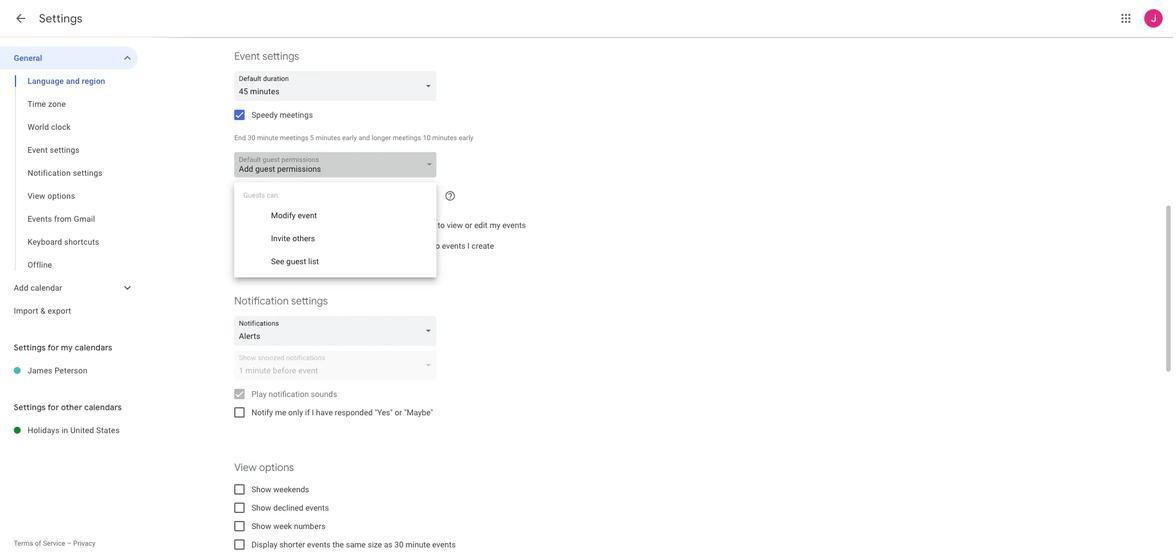 Task type: describe. For each thing, give the bounding box(es) containing it.
2 minutes from the left
[[433, 134, 457, 142]]

1 vertical spatial to
[[433, 241, 440, 251]]

group containing language and region
[[0, 70, 138, 276]]

terms
[[14, 540, 33, 548]]

0 horizontal spatial minute
[[257, 134, 278, 142]]

0 vertical spatial to
[[438, 221, 445, 230]]

offline
[[28, 260, 52, 269]]

same
[[346, 540, 366, 549]]

see
[[290, 221, 302, 230]]

add calendar
[[14, 283, 62, 292]]

import
[[14, 306, 38, 315]]

in
[[62, 426, 68, 435]]

5
[[310, 134, 314, 142]]

james
[[28, 366, 52, 375]]

zone
[[48, 99, 66, 109]]

guests can:
[[244, 191, 280, 199]]

"maybe"
[[404, 408, 433, 417]]

show for show week numbers
[[252, 522, 272, 531]]

modify event
[[271, 211, 317, 220]]

events
[[28, 214, 52, 224]]

add inside tree
[[14, 283, 28, 292]]

play notification sounds
[[252, 390, 337, 399]]

0 vertical spatial permissions
[[282, 156, 319, 164]]

events left the
[[307, 540, 331, 549]]

sounds
[[311, 390, 337, 399]]

language and region
[[28, 76, 105, 86]]

gmail
[[74, 214, 95, 224]]

responded
[[335, 408, 373, 417]]

states
[[96, 426, 120, 435]]

1 horizontal spatial notification
[[234, 295, 289, 307]]

1 horizontal spatial if
[[354, 221, 358, 230]]

–
[[67, 540, 72, 548]]

terms of service – privacy
[[14, 540, 96, 548]]

privacy
[[73, 540, 96, 548]]

10
[[423, 134, 431, 142]]

1 early from the left
[[342, 134, 357, 142]]

meetings left the 5
[[280, 134, 309, 142]]

declined
[[274, 503, 304, 513]]

clock
[[51, 122, 71, 132]]

"yes"
[[375, 408, 393, 417]]

size
[[368, 540, 382, 549]]

speedy
[[252, 110, 278, 120]]

0 horizontal spatial 30
[[248, 134, 256, 142]]

of
[[35, 540, 41, 548]]

1 horizontal spatial event settings
[[234, 50, 299, 63]]

world
[[28, 122, 49, 132]]

1 horizontal spatial minute
[[406, 540, 431, 549]]

go back image
[[14, 11, 28, 25]]

add inside the "default guest permissions add guest permissions"
[[239, 164, 253, 174]]

show for show weekends
[[252, 485, 272, 494]]

0 horizontal spatial i
[[312, 408, 314, 417]]

only
[[288, 408, 303, 417]]

default guest permissions add guest permissions
[[239, 156, 321, 174]]

james peterson tree item
[[0, 359, 138, 382]]

settings for settings for my calendars
[[14, 342, 46, 353]]

service
[[43, 540, 65, 548]]

time zone
[[28, 99, 66, 109]]

modify
[[271, 211, 296, 220]]

events down view
[[442, 241, 466, 251]]

let
[[252, 221, 263, 230]]

1 vertical spatial guest
[[255, 164, 275, 174]]

notify
[[252, 408, 273, 417]]

events from gmail
[[28, 214, 95, 224]]

settings heading
[[39, 11, 83, 26]]

export
[[48, 306, 71, 315]]

time
[[28, 99, 46, 109]]

see guest list
[[271, 257, 319, 266]]

1 vertical spatial view options
[[234, 461, 294, 474]]

all
[[304, 221, 313, 230]]

terms of service link
[[14, 540, 65, 548]]

1 vertical spatial or
[[395, 408, 402, 417]]

1 vertical spatial permissions
[[277, 164, 321, 174]]

show for show declined events
[[252, 503, 272, 513]]

holidays
[[28, 426, 60, 435]]

for for other
[[48, 402, 59, 413]]

they
[[360, 221, 375, 230]]

peterson
[[55, 366, 88, 375]]

0 vertical spatial my
[[490, 221, 501, 230]]

can:
[[267, 191, 280, 199]]

holidays in united states tree item
[[0, 419, 138, 442]]

shortcuts
[[64, 237, 99, 247]]

1 horizontal spatial options
[[259, 461, 294, 474]]

add
[[303, 241, 316, 251]]

google
[[318, 241, 344, 251]]

meet
[[346, 241, 364, 251]]

display shorter events the same size as 30 minute events
[[252, 540, 456, 549]]

privacy link
[[73, 540, 96, 548]]

keyboard
[[28, 237, 62, 247]]

list
[[308, 257, 319, 266]]

show week numbers
[[252, 522, 326, 531]]

week
[[274, 522, 292, 531]]

automatically add google meet video conferences to events i create
[[252, 241, 494, 251]]

weekends
[[274, 485, 309, 494]]

see
[[271, 257, 285, 266]]

longer
[[372, 134, 391, 142]]

holidays in united states link
[[28, 419, 138, 442]]

notify me only if i have responded "yes" or "maybe"
[[252, 408, 433, 417]]

me
[[275, 408, 286, 417]]

event
[[298, 211, 317, 220]]

region
[[82, 76, 105, 86]]

0 horizontal spatial have
[[316, 408, 333, 417]]

end 30 minute meetings 5 minutes early and longer meetings 10 minutes early
[[234, 134, 474, 142]]

0 horizontal spatial my
[[61, 342, 73, 353]]

add guest permissions button
[[234, 152, 437, 180]]

general
[[14, 53, 42, 63]]

united
[[70, 426, 94, 435]]

shorter
[[280, 540, 305, 549]]

conferences
[[387, 241, 431, 251]]

the
[[333, 540, 344, 549]]

and inside group
[[66, 76, 80, 86]]

2 early from the left
[[459, 134, 474, 142]]



Task type: vqa. For each thing, say whether or not it's contained in the screenshot.
'Vacations'
no



Task type: locate. For each thing, give the bounding box(es) containing it.
have down sounds
[[316, 408, 333, 417]]

others for invite
[[293, 234, 315, 243]]

event settings
[[234, 50, 299, 63], [28, 145, 80, 155]]

view inside group
[[28, 191, 45, 201]]

0 horizontal spatial view
[[28, 191, 45, 201]]

settings up james
[[14, 342, 46, 353]]

1 vertical spatial show
[[252, 503, 272, 513]]

display
[[252, 540, 278, 549]]

options
[[48, 191, 75, 201], [259, 461, 294, 474]]

and left longer
[[359, 134, 370, 142]]

1 show from the top
[[252, 485, 272, 494]]

0 vertical spatial others
[[265, 221, 288, 230]]

1 vertical spatial notification settings
[[234, 295, 328, 307]]

1 horizontal spatial view options
[[234, 461, 294, 474]]

1 vertical spatial my
[[61, 342, 73, 353]]

notification settings
[[28, 168, 103, 178], [234, 295, 328, 307]]

end
[[234, 134, 246, 142]]

edit
[[475, 221, 488, 230]]

settings up the holidays
[[14, 402, 46, 413]]

create
[[472, 241, 494, 251]]

0 vertical spatial i
[[468, 241, 470, 251]]

video
[[366, 241, 385, 251]]

numbers
[[294, 522, 326, 531]]

i
[[468, 241, 470, 251], [312, 408, 314, 417]]

guest right default
[[263, 156, 280, 164]]

holidays in united states
[[28, 426, 120, 435]]

i left create
[[468, 241, 470, 251]]

1 horizontal spatial notification settings
[[234, 295, 328, 307]]

2 vertical spatial guest
[[286, 257, 306, 266]]

others
[[265, 221, 288, 230], [293, 234, 315, 243]]

30 right end at top
[[248, 134, 256, 142]]

for up 'james peterson'
[[48, 342, 59, 353]]

0 vertical spatial view options
[[28, 191, 75, 201]]

minute
[[257, 134, 278, 142], [406, 540, 431, 549]]

1 horizontal spatial view
[[234, 461, 257, 474]]

view options up events from gmail on the top of page
[[28, 191, 75, 201]]

notification settings up from
[[28, 168, 103, 178]]

have
[[377, 221, 394, 230], [316, 408, 333, 417]]

settings for my calendars
[[14, 342, 112, 353]]

settings
[[39, 11, 83, 26], [14, 342, 46, 353], [14, 402, 46, 413]]

add down default
[[239, 164, 253, 174]]

guest for default
[[263, 156, 280, 164]]

view
[[28, 191, 45, 201], [234, 461, 257, 474]]

guest down default
[[255, 164, 275, 174]]

1 horizontal spatial add
[[239, 164, 253, 174]]

calendars up states
[[84, 402, 122, 413]]

view options
[[28, 191, 75, 201], [234, 461, 294, 474]]

0 vertical spatial view
[[28, 191, 45, 201]]

let others see all invitations if they have permission to view or edit my events
[[252, 221, 526, 230]]

view options up show weekends
[[234, 461, 294, 474]]

0 horizontal spatial notification
[[28, 168, 71, 178]]

as
[[384, 540, 393, 549]]

calendars for settings for other calendars
[[84, 402, 122, 413]]

meetings
[[280, 110, 313, 120], [280, 134, 309, 142], [393, 134, 421, 142]]

1 vertical spatial add
[[14, 283, 28, 292]]

0 vertical spatial 30
[[248, 134, 256, 142]]

general tree item
[[0, 47, 138, 70]]

0 vertical spatial have
[[377, 221, 394, 230]]

0 vertical spatial for
[[48, 342, 59, 353]]

events right edit
[[503, 221, 526, 230]]

notification down see
[[234, 295, 289, 307]]

show
[[252, 485, 272, 494], [252, 503, 272, 513], [252, 522, 272, 531]]

0 vertical spatial and
[[66, 76, 80, 86]]

view
[[447, 221, 463, 230]]

view up show weekends
[[234, 461, 257, 474]]

1 horizontal spatial others
[[293, 234, 315, 243]]

0 vertical spatial notification settings
[[28, 168, 103, 178]]

1 vertical spatial 30
[[395, 540, 404, 549]]

options up events from gmail on the top of page
[[48, 191, 75, 201]]

and left region
[[66, 76, 80, 86]]

early right 10
[[459, 134, 474, 142]]

early up add guest permissions popup button
[[342, 134, 357, 142]]

1 vertical spatial have
[[316, 408, 333, 417]]

other
[[61, 402, 82, 413]]

my right edit
[[490, 221, 501, 230]]

meetings left 10
[[393, 134, 421, 142]]

0 vertical spatial event settings
[[234, 50, 299, 63]]

view up events
[[28, 191, 45, 201]]

from
[[54, 214, 72, 224]]

0 horizontal spatial and
[[66, 76, 80, 86]]

1 vertical spatial minute
[[406, 540, 431, 549]]

calendar
[[31, 283, 62, 292]]

tree
[[0, 47, 138, 322]]

guest left the list
[[286, 257, 306, 266]]

0 horizontal spatial others
[[265, 221, 288, 230]]

0 horizontal spatial minutes
[[316, 134, 341, 142]]

for left other
[[48, 402, 59, 413]]

event
[[234, 50, 260, 63], [28, 145, 48, 155]]

1 vertical spatial event
[[28, 145, 48, 155]]

0 vertical spatial settings
[[39, 11, 83, 26]]

0 vertical spatial show
[[252, 485, 272, 494]]

1 vertical spatial for
[[48, 402, 59, 413]]

notification down world clock
[[28, 168, 71, 178]]

settings for settings for other calendars
[[14, 402, 46, 413]]

events up numbers in the left of the page
[[306, 503, 329, 513]]

0 vertical spatial options
[[48, 191, 75, 201]]

1 minutes from the left
[[316, 134, 341, 142]]

1 horizontal spatial event
[[234, 50, 260, 63]]

show up display
[[252, 522, 272, 531]]

notification
[[269, 390, 309, 399]]

0 horizontal spatial add
[[14, 283, 28, 292]]

0 horizontal spatial notification settings
[[28, 168, 103, 178]]

1 vertical spatial if
[[305, 408, 310, 417]]

0 horizontal spatial event
[[28, 145, 48, 155]]

0 horizontal spatial or
[[395, 408, 402, 417]]

show declined events
[[252, 503, 329, 513]]

notification settings inside group
[[28, 168, 103, 178]]

or
[[465, 221, 473, 230], [395, 408, 402, 417]]

0 horizontal spatial if
[[305, 408, 310, 417]]

events
[[503, 221, 526, 230], [442, 241, 466, 251], [306, 503, 329, 513], [307, 540, 331, 549], [433, 540, 456, 549]]

or right "yes"
[[395, 408, 402, 417]]

meetings up the 5
[[280, 110, 313, 120]]

0 horizontal spatial early
[[342, 134, 357, 142]]

notification inside group
[[28, 168, 71, 178]]

2 vertical spatial show
[[252, 522, 272, 531]]

to
[[438, 221, 445, 230], [433, 241, 440, 251]]

0 horizontal spatial options
[[48, 191, 75, 201]]

others down modify
[[265, 221, 288, 230]]

view options inside group
[[28, 191, 75, 201]]

0 vertical spatial notification
[[28, 168, 71, 178]]

0 vertical spatial or
[[465, 221, 473, 230]]

1 for from the top
[[48, 342, 59, 353]]

keyboard shortcuts
[[28, 237, 99, 247]]

add up import
[[14, 283, 28, 292]]

world clock
[[28, 122, 71, 132]]

minutes
[[316, 134, 341, 142], [433, 134, 457, 142]]

0 vertical spatial add
[[239, 164, 253, 174]]

minute right as
[[406, 540, 431, 549]]

1 horizontal spatial have
[[377, 221, 394, 230]]

1 vertical spatial and
[[359, 134, 370, 142]]

for for my
[[48, 342, 59, 353]]

0 horizontal spatial event settings
[[28, 145, 80, 155]]

my
[[490, 221, 501, 230], [61, 342, 73, 353]]

others for let
[[265, 221, 288, 230]]

guests
[[244, 191, 265, 199]]

2 vertical spatial settings
[[14, 402, 46, 413]]

30 right as
[[395, 540, 404, 549]]

language
[[28, 76, 64, 86]]

0 vertical spatial calendars
[[75, 342, 112, 353]]

i right only
[[312, 408, 314, 417]]

0 horizontal spatial view options
[[28, 191, 75, 201]]

calendars up peterson in the left of the page
[[75, 342, 112, 353]]

minutes right the 5
[[316, 134, 341, 142]]

show left weekends
[[252, 485, 272, 494]]

events right as
[[433, 540, 456, 549]]

invite
[[271, 234, 291, 243]]

if right only
[[305, 408, 310, 417]]

guest for see
[[286, 257, 306, 266]]

settings for settings
[[39, 11, 83, 26]]

to right conferences
[[433, 241, 440, 251]]

2 show from the top
[[252, 503, 272, 513]]

settings right "go back" icon
[[39, 11, 83, 26]]

speedy meetings
[[252, 110, 313, 120]]

1 vertical spatial others
[[293, 234, 315, 243]]

or left edit
[[465, 221, 473, 230]]

event settings inside group
[[28, 145, 80, 155]]

permissions
[[282, 156, 319, 164], [277, 164, 321, 174]]

1 vertical spatial event settings
[[28, 145, 80, 155]]

group
[[0, 70, 138, 276]]

notification settings down see
[[234, 295, 328, 307]]

1 horizontal spatial i
[[468, 241, 470, 251]]

tree containing general
[[0, 47, 138, 322]]

show weekends
[[252, 485, 309, 494]]

&
[[40, 306, 46, 315]]

0 vertical spatial event
[[234, 50, 260, 63]]

minute down the speedy
[[257, 134, 278, 142]]

0 vertical spatial if
[[354, 221, 358, 230]]

1 vertical spatial settings
[[14, 342, 46, 353]]

others down the all
[[293, 234, 315, 243]]

to left view
[[438, 221, 445, 230]]

1 vertical spatial i
[[312, 408, 314, 417]]

options up show weekends
[[259, 461, 294, 474]]

1 horizontal spatial or
[[465, 221, 473, 230]]

1 vertical spatial view
[[234, 461, 257, 474]]

3 show from the top
[[252, 522, 272, 531]]

1 vertical spatial options
[[259, 461, 294, 474]]

1 horizontal spatial 30
[[395, 540, 404, 549]]

0 vertical spatial minute
[[257, 134, 278, 142]]

1 vertical spatial notification
[[234, 295, 289, 307]]

None field
[[234, 71, 441, 101], [234, 316, 441, 346], [234, 71, 441, 101], [234, 316, 441, 346]]

invitations
[[315, 221, 352, 230]]

have right they
[[377, 221, 394, 230]]

1 horizontal spatial my
[[490, 221, 501, 230]]

show down show weekends
[[252, 503, 272, 513]]

1 horizontal spatial minutes
[[433, 134, 457, 142]]

permission
[[396, 221, 436, 230]]

play
[[252, 390, 267, 399]]

early
[[342, 134, 357, 142], [459, 134, 474, 142]]

settings
[[263, 50, 299, 63], [50, 145, 80, 155], [73, 168, 103, 178], [291, 295, 328, 307]]

calendars for settings for my calendars
[[75, 342, 112, 353]]

add
[[239, 164, 253, 174], [14, 283, 28, 292]]

0 vertical spatial guest
[[263, 156, 280, 164]]

and
[[66, 76, 80, 86], [359, 134, 370, 142]]

event inside group
[[28, 145, 48, 155]]

if left they
[[354, 221, 358, 230]]

1 vertical spatial calendars
[[84, 402, 122, 413]]

1 horizontal spatial early
[[459, 134, 474, 142]]

default
[[239, 156, 261, 164]]

options inside tree
[[48, 191, 75, 201]]

1 horizontal spatial and
[[359, 134, 370, 142]]

invite others
[[271, 234, 315, 243]]

my up james peterson tree item
[[61, 342, 73, 353]]

minutes right 10
[[433, 134, 457, 142]]

settings for other calendars
[[14, 402, 122, 413]]

2 for from the top
[[48, 402, 59, 413]]



